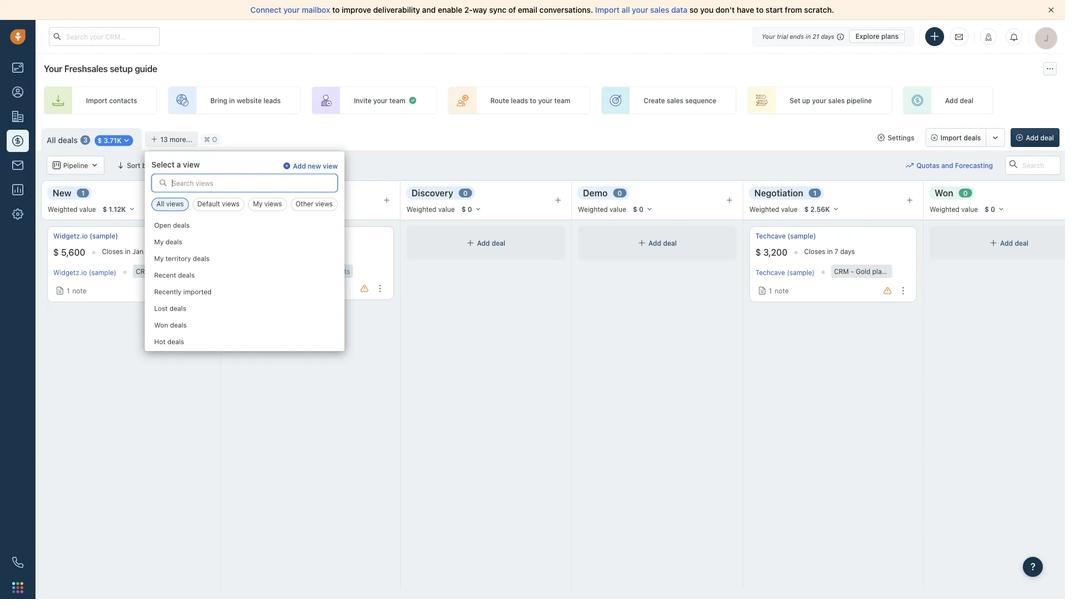 Task type: describe. For each thing, give the bounding box(es) containing it.
$ 0 button for won
[[980, 203, 1010, 215]]

3.71k
[[104, 137, 122, 144]]

value for won
[[962, 205, 979, 213]]

leads inside 'link'
[[511, 97, 528, 104]]

discovery
[[412, 188, 454, 198]]

$ 1.12k
[[103, 205, 126, 213]]

$ 0 for demo
[[633, 205, 644, 213]]

1 up other
[[296, 189, 299, 197]]

all deals 3
[[47, 136, 88, 145]]

1 filter applied button
[[195, 156, 267, 175]]

sales left data
[[651, 5, 670, 14]]

set up your sales pipeline
[[790, 97, 873, 104]]

connect
[[251, 5, 282, 14]]

your right all
[[632, 5, 649, 14]]

select
[[152, 160, 175, 169]]

deals for recent
[[178, 271, 195, 279]]

other views
[[296, 200, 333, 208]]

closes for 5,600
[[102, 248, 123, 256]]

have
[[737, 5, 755, 14]]

pipeline
[[63, 161, 88, 169]]

my territory deals
[[154, 255, 210, 262]]

open
[[154, 221, 171, 229]]

container_wx8msf4aqz5i3rn1 image inside settings popup button
[[878, 134, 886, 142]]

3
[[83, 136, 88, 144]]

sync
[[489, 5, 507, 14]]

2 horizontal spatial to
[[757, 5, 764, 14]]

$ 2.56k button
[[800, 203, 845, 215]]

$ for $ 0 button related to won
[[985, 205, 990, 213]]

sort by button
[[110, 156, 195, 175]]

weighted for new
[[48, 205, 78, 213]]

lost deals
[[154, 304, 186, 312]]

container_wx8msf4aqz5i3rn1 image for add deal
[[638, 239, 646, 247]]

settings
[[888, 134, 915, 142]]

deals for open
[[173, 221, 190, 229]]

select a view
[[152, 160, 200, 169]]

demo
[[583, 188, 608, 198]]

invite your team
[[354, 97, 406, 104]]

2 widgetz.io from the top
[[53, 269, 87, 276]]

view for add new view
[[323, 162, 338, 170]]

1 techcave (sample) link from the top
[[756, 231, 817, 241]]

your for your freshsales setup guide
[[44, 64, 62, 74]]

1 up $ 2.56k
[[814, 189, 817, 197]]

views for my views
[[265, 200, 282, 208]]

container_wx8msf4aqz5i3rn1 image inside pipeline popup button
[[53, 162, 61, 169]]

value for negotiation
[[782, 205, 798, 213]]

route leads to your team
[[491, 97, 571, 104]]

deals for hot
[[168, 338, 184, 346]]

$ 3,200
[[756, 247, 788, 258]]

o
[[212, 135, 217, 143]]

lost
[[154, 304, 168, 312]]

container_wx8msf4aqz5i3rn1 image for 1
[[759, 287, 767, 295]]

my views
[[253, 200, 282, 208]]

explore plans
[[856, 32, 899, 40]]

ends
[[790, 33, 804, 40]]

crm - gold plan monthly (sample) for $ 5,600
[[136, 268, 244, 275]]

sequence
[[686, 97, 717, 104]]

add deal link
[[904, 87, 994, 114]]

5,600
[[61, 247, 85, 258]]

$ for $ 0 button associated with demo
[[633, 205, 638, 213]]

13
[[160, 135, 168, 143]]

gold for $ 3,200
[[856, 268, 871, 275]]

search image
[[159, 179, 167, 187]]

so
[[690, 5, 699, 14]]

1 filter applied
[[214, 162, 260, 169]]

deals for my
[[166, 238, 182, 246]]

weighted value for won
[[930, 205, 979, 213]]

recent deals
[[154, 271, 195, 279]]

you
[[701, 5, 714, 14]]

don't
[[716, 5, 735, 14]]

closes in jan
[[102, 248, 144, 256]]

⌘
[[204, 135, 210, 143]]

import deals group
[[926, 128, 1006, 147]]

2 widgetz.io (sample) from the top
[[53, 269, 116, 276]]

Search field
[[1006, 156, 1061, 175]]

all for views
[[157, 200, 164, 208]]

plan for 3,200
[[873, 268, 886, 275]]

explore
[[856, 32, 880, 40]]

territory
[[166, 255, 191, 262]]

Search your CRM... text field
[[49, 27, 160, 46]]

to inside 'link'
[[530, 97, 537, 104]]

(sample) inside "link"
[[788, 232, 817, 240]]

add inside "add deal" button
[[1026, 134, 1039, 142]]

default views button
[[193, 198, 245, 211]]

gold for $ 5,600
[[158, 268, 172, 275]]

all deal owners button
[[267, 156, 342, 175]]

freshworks switcher image
[[12, 582, 23, 594]]

sort by
[[127, 162, 150, 169]]

1 widgetz.io (sample) from the top
[[53, 232, 118, 240]]

set up your sales pipeline link
[[748, 87, 893, 114]]

no products
[[312, 268, 350, 275]]

won for won
[[935, 188, 954, 198]]

$ 0 for won
[[985, 205, 996, 213]]

default views
[[198, 200, 240, 208]]

0 vertical spatial and
[[422, 5, 436, 14]]

monthly for 3,200
[[888, 268, 913, 275]]

all views
[[157, 200, 184, 208]]

deals for import
[[964, 134, 982, 142]]

explore plans link
[[850, 30, 905, 43]]

quotas and forecasting
[[917, 161, 994, 169]]

applied
[[236, 162, 260, 169]]

invite your team link
[[312, 87, 437, 114]]

quotas and forecasting link
[[907, 156, 1005, 175]]

Search views search field
[[152, 174, 338, 192]]

setup
[[110, 64, 133, 74]]

value for new
[[79, 205, 96, 213]]

create sales sequence
[[644, 97, 717, 104]]

$ for $ 1.12k button
[[103, 205, 107, 213]]

your inside set up your sales pipeline "link"
[[813, 97, 827, 104]]

$ for $ 0 button related to discovery
[[462, 205, 466, 213]]

other views button
[[291, 198, 338, 211]]

your trial ends in 21 days
[[762, 33, 835, 40]]

bring in website leads link
[[168, 87, 301, 114]]

in for closes in jan
[[125, 248, 131, 256]]

trial
[[777, 33, 789, 40]]

your for your trial ends in 21 days
[[762, 33, 776, 40]]

team inside invite your team link
[[390, 97, 406, 104]]

container_wx8msf4aqz5i3rn1 image inside all deal owners button
[[274, 162, 282, 169]]

sort
[[127, 162, 141, 169]]

value for discovery
[[439, 205, 455, 213]]

weighted value for new
[[48, 205, 96, 213]]

all deal owners
[[286, 162, 335, 169]]

no
[[312, 268, 320, 275]]

scratch.
[[805, 5, 835, 14]]

7
[[835, 248, 839, 256]]

set
[[790, 97, 801, 104]]

your inside invite your team link
[[374, 97, 388, 104]]

views for default views
[[222, 200, 240, 208]]

data
[[672, 5, 688, 14]]

products
[[322, 268, 350, 275]]

negotiation
[[755, 188, 804, 198]]

weighted for demo
[[578, 205, 608, 213]]

$ 2.56k
[[805, 205, 830, 213]]

deliverability
[[373, 5, 420, 14]]

monthly for 5,600
[[189, 268, 215, 275]]

other
[[296, 200, 314, 208]]

1 techcave (sample) from the top
[[756, 232, 817, 240]]

views for all views
[[166, 200, 184, 208]]

qualification
[[233, 188, 286, 198]]

improve
[[342, 5, 371, 14]]



Task type: locate. For each thing, give the bounding box(es) containing it.
2 vertical spatial import
[[941, 134, 962, 142]]

won down quotas and forecasting
[[935, 188, 954, 198]]

3 $ 0 from the left
[[985, 205, 996, 213]]

won deals
[[154, 321, 187, 329]]

1 crm from the left
[[136, 268, 151, 275]]

techcave (sample) link up the 3,200
[[756, 231, 817, 241]]

weighted value down the "new"
[[48, 205, 96, 213]]

2 team from the left
[[555, 97, 571, 104]]

1 horizontal spatial import
[[596, 5, 620, 14]]

container_wx8msf4aqz5i3rn1 image
[[409, 96, 417, 105], [878, 134, 886, 142], [123, 137, 130, 144], [53, 162, 61, 169], [202, 162, 210, 169], [274, 162, 282, 169], [907, 162, 914, 169], [467, 239, 475, 247], [990, 239, 998, 247], [56, 287, 64, 295]]

crm - gold plan monthly (sample) for $ 3,200
[[835, 268, 943, 275]]

2.56k
[[811, 205, 830, 213]]

to left start at right
[[757, 5, 764, 14]]

0 horizontal spatial closes
[[102, 248, 123, 256]]

1 1 note from the left
[[67, 287, 86, 295]]

all deals link
[[47, 135, 78, 146]]

note down 5,600
[[72, 287, 86, 295]]

1 horizontal spatial crm - gold plan monthly (sample)
[[835, 268, 943, 275]]

2 horizontal spatial all
[[286, 162, 294, 169]]

import all your sales data link
[[596, 5, 690, 14]]

0 vertical spatial import
[[596, 5, 620, 14]]

1 weighted value from the left
[[48, 205, 96, 213]]

your right route
[[539, 97, 553, 104]]

weighted down the "new"
[[48, 205, 78, 213]]

closes for 3,200
[[805, 248, 826, 256]]

techcave (sample) link down the 3,200
[[756, 269, 815, 276]]

- for $ 3,200
[[851, 268, 855, 275]]

crm down 'jan'
[[136, 268, 151, 275]]

1 horizontal spatial note
[[775, 287, 789, 295]]

1 horizontal spatial $ 0 button
[[628, 203, 658, 215]]

deals right territory
[[193, 255, 210, 262]]

connect your mailbox to improve deliverability and enable 2-way sync of email conversations. import all your sales data so you don't have to start from scratch.
[[251, 5, 835, 14]]

2 vertical spatial container_wx8msf4aqz5i3rn1 image
[[759, 287, 767, 295]]

weighted for discovery
[[407, 205, 437, 213]]

1 note down the 3,200
[[769, 287, 789, 295]]

⌘ o
[[204, 135, 217, 143]]

closes
[[102, 248, 123, 256], [805, 248, 826, 256]]

weighted value for demo
[[578, 205, 627, 213]]

container_wx8msf4aqz5i3rn1 image inside quotas and forecasting link
[[907, 162, 914, 169]]

5 weighted from the left
[[930, 205, 960, 213]]

1 widgetz.io from the top
[[53, 232, 88, 240]]

1 vertical spatial techcave (sample) link
[[756, 269, 815, 276]]

1 inside button
[[214, 162, 217, 169]]

deals right open
[[173, 221, 190, 229]]

deals right lost
[[170, 304, 186, 312]]

days right "21"
[[822, 33, 835, 40]]

1 - from the left
[[153, 268, 156, 275]]

widgetz.io up $ 5,600
[[53, 232, 88, 240]]

1 views from the left
[[166, 200, 184, 208]]

techcave down $ 3,200
[[756, 269, 786, 276]]

conversations.
[[540, 5, 594, 14]]

import deals
[[941, 134, 982, 142]]

leads right website
[[264, 97, 281, 104]]

my for my territory deals
[[154, 255, 164, 262]]

2 note from the left
[[775, 287, 789, 295]]

2 closes from the left
[[805, 248, 826, 256]]

closes left 'jan'
[[102, 248, 123, 256]]

container_wx8msf4aqz5i3rn1 image inside pipeline popup button
[[91, 162, 99, 169]]

hot
[[154, 338, 166, 346]]

2 horizontal spatial container_wx8msf4aqz5i3rn1 image
[[759, 287, 767, 295]]

techcave (sample) up the 3,200
[[756, 232, 817, 240]]

2 crm from the left
[[835, 268, 849, 275]]

$ for $ 2.56k button
[[805, 205, 809, 213]]

all for deals
[[47, 136, 56, 145]]

import up quotas and forecasting
[[941, 134, 962, 142]]

sales left pipeline
[[829, 97, 845, 104]]

contacts
[[109, 97, 137, 104]]

imported
[[183, 288, 212, 296]]

add inside add deal link
[[946, 97, 959, 104]]

1 $ 0 from the left
[[462, 205, 472, 213]]

crm - gold plan monthly (sample)
[[136, 268, 244, 275], [835, 268, 943, 275]]

0 vertical spatial techcave (sample)
[[756, 232, 817, 240]]

won
[[935, 188, 954, 198], [154, 321, 168, 329]]

2 vertical spatial all
[[157, 200, 164, 208]]

3 weighted value from the left
[[578, 205, 627, 213]]

0 horizontal spatial $ 0 button
[[457, 203, 487, 215]]

- down 'closes in 7 days'
[[851, 268, 855, 275]]

5 value from the left
[[962, 205, 979, 213]]

sales right create
[[667, 97, 684, 104]]

container_wx8msf4aqz5i3rn1 image
[[91, 162, 99, 169], [638, 239, 646, 247], [759, 287, 767, 295]]

deals for lost
[[170, 304, 186, 312]]

2 $ 0 from the left
[[633, 205, 644, 213]]

view right new
[[323, 162, 338, 170]]

import inside button
[[941, 134, 962, 142]]

my up recent
[[154, 255, 164, 262]]

2 widgetz.io (sample) link from the top
[[53, 269, 116, 276]]

3 value from the left
[[610, 205, 627, 213]]

1 horizontal spatial your
[[762, 33, 776, 40]]

3,200
[[764, 247, 788, 258]]

0 horizontal spatial crm
[[136, 268, 151, 275]]

crm for $ 3,200
[[835, 268, 849, 275]]

0 horizontal spatial team
[[390, 97, 406, 104]]

0 vertical spatial techcave
[[756, 232, 786, 240]]

add deal inside button
[[1026, 134, 1055, 142]]

3 $ 0 button from the left
[[980, 203, 1010, 215]]

your left freshsales
[[44, 64, 62, 74]]

1 vertical spatial and
[[942, 161, 954, 169]]

3 weighted from the left
[[578, 205, 608, 213]]

widgetz.io (sample) up 5,600
[[53, 232, 118, 240]]

2 weighted value from the left
[[407, 205, 455, 213]]

note for $ 3,200
[[775, 287, 789, 295]]

jan
[[132, 248, 144, 256]]

import contacts link
[[44, 87, 157, 114]]

techcave up $ 3,200
[[756, 232, 786, 240]]

weighted value down discovery
[[407, 205, 455, 213]]

0
[[464, 189, 468, 197], [618, 189, 622, 197], [964, 189, 968, 197], [468, 205, 472, 213], [639, 205, 644, 213], [991, 205, 996, 213]]

0 horizontal spatial $ 0
[[462, 205, 472, 213]]

1 right the "new"
[[81, 189, 85, 197]]

0 vertical spatial widgetz.io (sample)
[[53, 232, 118, 240]]

my for my deals
[[154, 238, 164, 246]]

1 horizontal spatial view
[[323, 162, 338, 170]]

1 vertical spatial widgetz.io
[[53, 269, 87, 276]]

guide
[[135, 64, 157, 74]]

of
[[509, 5, 516, 14]]

weighted down quotas and forecasting
[[930, 205, 960, 213]]

1 vertical spatial widgetz.io (sample)
[[53, 269, 116, 276]]

widgetz.io
[[53, 232, 88, 240], [53, 269, 87, 276]]

1 horizontal spatial container_wx8msf4aqz5i3rn1 image
[[638, 239, 646, 247]]

0 horizontal spatial plan
[[174, 268, 188, 275]]

in right bring
[[229, 97, 235, 104]]

deals down open deals
[[166, 238, 182, 246]]

and
[[422, 5, 436, 14], [942, 161, 954, 169]]

0 horizontal spatial leads
[[264, 97, 281, 104]]

1 down $ 3,200
[[769, 287, 772, 295]]

freshsales
[[64, 64, 108, 74]]

phone element
[[7, 552, 29, 574]]

1 closes from the left
[[102, 248, 123, 256]]

1 vertical spatial container_wx8msf4aqz5i3rn1 image
[[638, 239, 646, 247]]

views right other
[[315, 200, 333, 208]]

0 horizontal spatial 1 note
[[67, 287, 86, 295]]

1 plan from the left
[[174, 268, 188, 275]]

0 vertical spatial container_wx8msf4aqz5i3rn1 image
[[91, 162, 99, 169]]

$ inside dropdown button
[[98, 137, 102, 144]]

1 horizontal spatial closes
[[805, 248, 826, 256]]

- for $ 5,600
[[153, 268, 156, 275]]

0 horizontal spatial view
[[183, 160, 200, 169]]

import for import contacts
[[86, 97, 107, 104]]

21
[[813, 33, 820, 40]]

2 crm - gold plan monthly (sample) from the left
[[835, 268, 943, 275]]

techcave (sample) down the 3,200
[[756, 269, 815, 276]]

weighted value down negotiation
[[750, 205, 798, 213]]

in left "21"
[[806, 33, 811, 40]]

to right 'mailbox'
[[333, 5, 340, 14]]

email image
[[956, 32, 964, 41]]

deals for won
[[170, 321, 187, 329]]

container_wx8msf4aqz5i3rn1 image inside $ 3.71k button
[[123, 137, 130, 144]]

email
[[518, 5, 538, 14]]

3 views from the left
[[265, 200, 282, 208]]

pipeline button
[[47, 156, 105, 175]]

views
[[166, 200, 184, 208], [222, 200, 240, 208], [265, 200, 282, 208], [315, 200, 333, 208]]

way
[[473, 5, 487, 14]]

1 horizontal spatial plan
[[873, 268, 886, 275]]

0 vertical spatial won
[[935, 188, 954, 198]]

techcave (sample)
[[756, 232, 817, 240], [756, 269, 815, 276]]

2 weighted from the left
[[407, 205, 437, 213]]

0 vertical spatial all
[[47, 136, 56, 145]]

$ 0 for discovery
[[462, 205, 472, 213]]

weighted for negotiation
[[750, 205, 780, 213]]

team inside the route leads to your team 'link'
[[555, 97, 571, 104]]

0 vertical spatial techcave (sample) link
[[756, 231, 817, 241]]

days right 7
[[841, 248, 855, 256]]

weighted value for negotiation
[[750, 205, 798, 213]]

0 vertical spatial my
[[253, 200, 263, 208]]

4 views from the left
[[315, 200, 333, 208]]

1 gold from the left
[[158, 268, 172, 275]]

0 vertical spatial days
[[822, 33, 835, 40]]

1 horizontal spatial days
[[841, 248, 855, 256]]

$ for $ 3.71k button
[[98, 137, 102, 144]]

create sales sequence link
[[602, 87, 737, 114]]

1 widgetz.io (sample) link from the top
[[53, 231, 118, 241]]

widgetz.io inside widgetz.io (sample) link
[[53, 232, 88, 240]]

0 horizontal spatial -
[[153, 268, 156, 275]]

0 horizontal spatial monthly
[[189, 268, 215, 275]]

view for select a view
[[183, 160, 200, 169]]

1 team from the left
[[390, 97, 406, 104]]

0 horizontal spatial import
[[86, 97, 107, 104]]

weighted
[[48, 205, 78, 213], [407, 205, 437, 213], [578, 205, 608, 213], [750, 205, 780, 213], [930, 205, 960, 213]]

1 horizontal spatial 1 note
[[769, 287, 789, 295]]

1
[[214, 162, 217, 169], [81, 189, 85, 197], [296, 189, 299, 197], [814, 189, 817, 197], [67, 287, 70, 295], [769, 287, 772, 295]]

deals up forecasting
[[964, 134, 982, 142]]

2 views from the left
[[222, 200, 240, 208]]

2 techcave from the top
[[756, 269, 786, 276]]

weighted for won
[[930, 205, 960, 213]]

views down qualification
[[265, 200, 282, 208]]

enable
[[438, 5, 463, 14]]

my down qualification
[[253, 200, 263, 208]]

0 horizontal spatial days
[[822, 33, 835, 40]]

open deals
[[154, 221, 190, 229]]

views for other views
[[315, 200, 333, 208]]

2 gold from the left
[[856, 268, 871, 275]]

$ 0 button for discovery
[[457, 203, 487, 215]]

all left 3 at the left of the page
[[47, 136, 56, 145]]

my inside button
[[253, 200, 263, 208]]

recent
[[154, 271, 176, 279]]

2 horizontal spatial $ 0
[[985, 205, 996, 213]]

0 horizontal spatial note
[[72, 287, 86, 295]]

2 horizontal spatial import
[[941, 134, 962, 142]]

all left new
[[286, 162, 294, 169]]

value for demo
[[610, 205, 627, 213]]

container_wx8msf4aqz5i3rn1 image inside 1 filter applied button
[[202, 162, 210, 169]]

my
[[253, 200, 263, 208], [154, 238, 164, 246], [154, 255, 164, 262]]

by
[[142, 162, 150, 169]]

0 vertical spatial widgetz.io
[[53, 232, 88, 240]]

1 vertical spatial techcave
[[756, 269, 786, 276]]

import left all
[[596, 5, 620, 14]]

import left contacts
[[86, 97, 107, 104]]

2 monthly from the left
[[888, 268, 913, 275]]

and right quotas
[[942, 161, 954, 169]]

and left enable
[[422, 5, 436, 14]]

add new view
[[293, 162, 338, 170]]

in left 'jan'
[[125, 248, 131, 256]]

0 vertical spatial your
[[762, 33, 776, 40]]

0 horizontal spatial and
[[422, 5, 436, 14]]

2 techcave (sample) from the top
[[756, 269, 815, 276]]

0 vertical spatial widgetz.io (sample) link
[[53, 231, 118, 241]]

1 horizontal spatial and
[[942, 161, 954, 169]]

add deal button
[[1011, 128, 1060, 147]]

0 horizontal spatial all
[[47, 136, 56, 145]]

leads
[[264, 97, 281, 104], [511, 97, 528, 104]]

1 vertical spatial techcave (sample)
[[756, 269, 815, 276]]

1 horizontal spatial gold
[[856, 268, 871, 275]]

widgetz.io (sample) down 5,600
[[53, 269, 116, 276]]

1 note
[[67, 287, 86, 295], [769, 287, 789, 295]]

widgetz.io (sample)
[[53, 232, 118, 240], [53, 269, 116, 276]]

your right up
[[813, 97, 827, 104]]

up
[[803, 97, 811, 104]]

1 vertical spatial widgetz.io (sample) link
[[53, 269, 116, 276]]

all for deal
[[286, 162, 294, 169]]

note for $ 5,600
[[72, 287, 86, 295]]

5 weighted value from the left
[[930, 205, 979, 213]]

1 note from the left
[[72, 287, 86, 295]]

weighted value for discovery
[[407, 205, 455, 213]]

1 leads from the left
[[264, 97, 281, 104]]

- up recently
[[153, 268, 156, 275]]

crm - gold plan monthly (sample) down "my territory deals"
[[136, 268, 244, 275]]

2 horizontal spatial $ 0 button
[[980, 203, 1010, 215]]

to
[[333, 5, 340, 14], [757, 5, 764, 14], [530, 97, 537, 104]]

2 1 note from the left
[[769, 287, 789, 295]]

views up open deals
[[166, 200, 184, 208]]

bring in website leads
[[210, 97, 281, 104]]

your inside the route leads to your team 'link'
[[539, 97, 553, 104]]

no products button
[[228, 226, 394, 300]]

in for closes in 7 days
[[828, 248, 833, 256]]

$ 5,600
[[53, 247, 85, 258]]

close image
[[1049, 7, 1055, 13]]

weighted value down quotas and forecasting link
[[930, 205, 979, 213]]

$ 0 button for demo
[[628, 203, 658, 215]]

2 leads from the left
[[511, 97, 528, 104]]

13 more... button
[[145, 132, 199, 147]]

add
[[946, 97, 959, 104], [1026, 134, 1039, 142], [293, 162, 306, 170], [477, 239, 490, 247], [649, 239, 662, 247], [1001, 239, 1014, 247]]

1 down $ 5,600
[[67, 287, 70, 295]]

1 horizontal spatial leads
[[511, 97, 528, 104]]

0 horizontal spatial to
[[333, 5, 340, 14]]

0 horizontal spatial gold
[[158, 268, 172, 275]]

crm for $ 5,600
[[136, 268, 151, 275]]

2 plan from the left
[[873, 268, 886, 275]]

4 weighted value from the left
[[750, 205, 798, 213]]

to right route
[[530, 97, 537, 104]]

forecasting
[[956, 161, 994, 169]]

4 value from the left
[[782, 205, 798, 213]]

my for my views
[[253, 200, 263, 208]]

owners
[[312, 162, 335, 169]]

view right 'a'
[[183, 160, 200, 169]]

views right default
[[222, 200, 240, 208]]

sort by button
[[110, 156, 195, 175]]

1 horizontal spatial to
[[530, 97, 537, 104]]

widgetz.io down $ 5,600
[[53, 269, 87, 276]]

plan for 5,600
[[174, 268, 188, 275]]

leads right route
[[511, 97, 528, 104]]

deals for all
[[58, 136, 78, 145]]

weighted down negotiation
[[750, 205, 780, 213]]

crm down 7
[[835, 268, 849, 275]]

1 note down 5,600
[[67, 287, 86, 295]]

1 vertical spatial import
[[86, 97, 107, 104]]

13 more...
[[160, 135, 192, 143]]

widgetz.io (sample) link up 5,600
[[53, 231, 118, 241]]

-
[[153, 268, 156, 275], [851, 268, 855, 275]]

your
[[284, 5, 300, 14], [632, 5, 649, 14], [374, 97, 388, 104], [539, 97, 553, 104], [813, 97, 827, 104]]

$ 0
[[462, 205, 472, 213], [633, 205, 644, 213], [985, 205, 996, 213]]

bring
[[210, 97, 227, 104]]

1 horizontal spatial monthly
[[888, 268, 913, 275]]

1 horizontal spatial all
[[157, 200, 164, 208]]

1 vertical spatial won
[[154, 321, 168, 329]]

$ 1.12k button
[[98, 203, 140, 215]]

1 left the 'filter'
[[214, 162, 217, 169]]

your right the invite
[[374, 97, 388, 104]]

1 horizontal spatial team
[[555, 97, 571, 104]]

my down open
[[154, 238, 164, 246]]

1 horizontal spatial $ 0
[[633, 205, 644, 213]]

0 horizontal spatial your
[[44, 64, 62, 74]]

1 value from the left
[[79, 205, 96, 213]]

1 horizontal spatial won
[[935, 188, 954, 198]]

plan
[[174, 268, 188, 275], [873, 268, 886, 275]]

view
[[183, 160, 200, 169], [323, 162, 338, 170]]

2 techcave (sample) link from the top
[[756, 269, 815, 276]]

1 vertical spatial your
[[44, 64, 62, 74]]

deals right hot
[[168, 338, 184, 346]]

weighted down demo
[[578, 205, 608, 213]]

recently
[[154, 288, 182, 296]]

2 $ 0 button from the left
[[628, 203, 658, 215]]

1 monthly from the left
[[189, 268, 215, 275]]

container_wx8msf4aqz5i3rn1 image inside invite your team link
[[409, 96, 417, 105]]

weighted down discovery
[[407, 205, 437, 213]]

deals down the "lost deals"
[[170, 321, 187, 329]]

0 horizontal spatial crm - gold plan monthly (sample)
[[136, 268, 244, 275]]

0 horizontal spatial won
[[154, 321, 168, 329]]

closes left 7
[[805, 248, 826, 256]]

deals up recently imported
[[178, 271, 195, 279]]

a
[[177, 160, 181, 169]]

1 horizontal spatial crm
[[835, 268, 849, 275]]

1 crm - gold plan monthly (sample) from the left
[[136, 268, 244, 275]]

mailbox
[[302, 5, 330, 14]]

2 - from the left
[[851, 268, 855, 275]]

your left 'mailbox'
[[284, 5, 300, 14]]

deals left 3 at the left of the page
[[58, 136, 78, 145]]

in left 7
[[828, 248, 833, 256]]

default
[[198, 200, 220, 208]]

won down lost
[[154, 321, 168, 329]]

import for import deals
[[941, 134, 962, 142]]

note down the 3,200
[[775, 287, 789, 295]]

new
[[53, 188, 71, 198]]

won for won deals
[[154, 321, 168, 329]]

import deals button
[[926, 128, 987, 147]]

1 note for 3,200
[[769, 287, 789, 295]]

2-
[[465, 5, 473, 14]]

crm - gold plan monthly (sample) down 7
[[835, 268, 943, 275]]

2 vertical spatial my
[[154, 255, 164, 262]]

1.12k
[[109, 205, 126, 213]]

1 weighted from the left
[[48, 205, 78, 213]]

your left trial
[[762, 33, 776, 40]]

1 note for 5,600
[[67, 287, 86, 295]]

widgetz.io (sample) link down 5,600
[[53, 269, 116, 276]]

1 horizontal spatial -
[[851, 268, 855, 275]]

in for bring in website leads
[[229, 97, 235, 104]]

sales inside "link"
[[829, 97, 845, 104]]

phone image
[[12, 557, 23, 568]]

sales
[[651, 5, 670, 14], [667, 97, 684, 104], [829, 97, 845, 104]]

1 vertical spatial all
[[286, 162, 294, 169]]

closes in 7 days
[[805, 248, 855, 256]]

4 weighted from the left
[[750, 205, 780, 213]]

all up open
[[157, 200, 164, 208]]

1 vertical spatial my
[[154, 238, 164, 246]]

2 value from the left
[[439, 205, 455, 213]]

deal
[[960, 97, 974, 104], [1041, 134, 1055, 142], [296, 162, 310, 169], [492, 239, 506, 247], [664, 239, 677, 247], [1016, 239, 1029, 247]]

weighted value down demo
[[578, 205, 627, 213]]

1 $ 0 button from the left
[[457, 203, 487, 215]]

1 vertical spatial days
[[841, 248, 855, 256]]

1 techcave from the top
[[756, 232, 786, 240]]

0 horizontal spatial container_wx8msf4aqz5i3rn1 image
[[91, 162, 99, 169]]

deals inside import deals button
[[964, 134, 982, 142]]



Task type: vqa. For each thing, say whether or not it's contained in the screenshot.
Press Space To Deselect This Row. ROW containing Jane Sampleton (sample)
no



